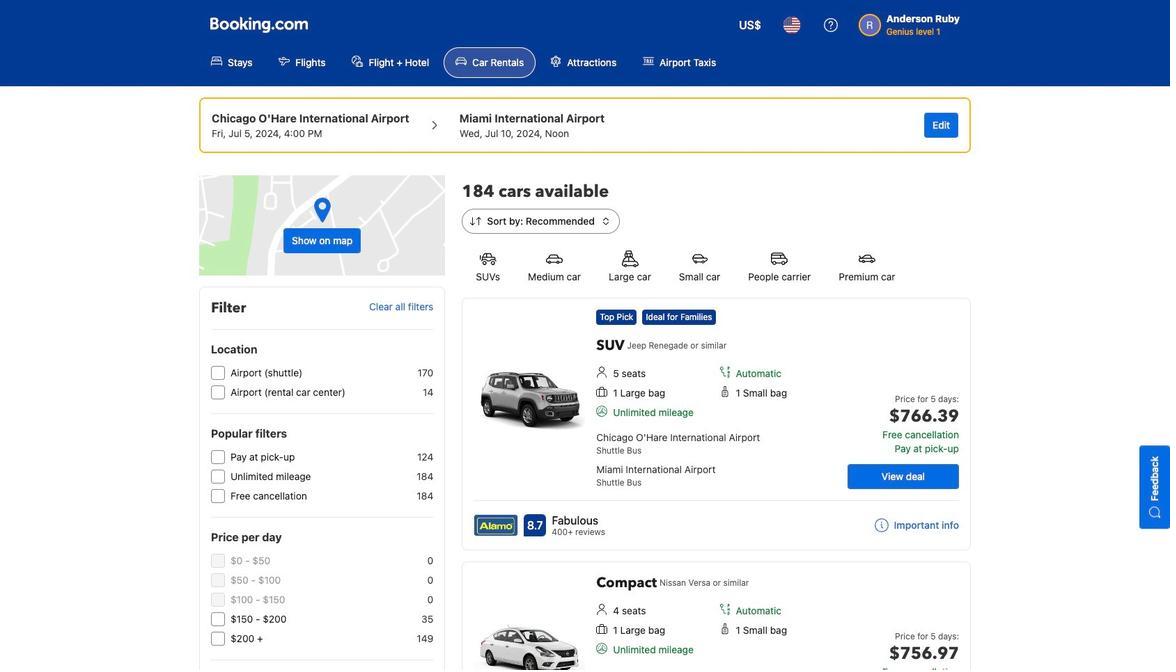 Task type: locate. For each thing, give the bounding box(es) containing it.
drop-off location element
[[460, 110, 605, 127]]

group
[[212, 110, 410, 141], [460, 110, 605, 141]]

product card group
[[462, 298, 971, 551], [462, 562, 971, 671]]

1 vertical spatial product card group
[[462, 562, 971, 671]]

0 vertical spatial product card group
[[462, 298, 971, 551]]

skip to main content element
[[0, 0, 1171, 86]]

0 horizontal spatial group
[[212, 110, 410, 141]]

pick-up date element
[[212, 127, 410, 141]]

1 horizontal spatial group
[[460, 110, 605, 141]]



Task type: describe. For each thing, give the bounding box(es) containing it.
supplied by rc - alamo image
[[475, 516, 518, 536]]

2 group from the left
[[460, 110, 605, 141]]

drop-off date element
[[460, 127, 605, 141]]

1 group from the left
[[212, 110, 410, 141]]

pick-up location element
[[212, 110, 410, 127]]

2 product card group from the top
[[462, 562, 971, 671]]

1 product card group from the top
[[462, 298, 971, 551]]

search summary element
[[199, 98, 971, 153]]



Task type: vqa. For each thing, say whether or not it's contained in the screenshot.
1st group from the right
yes



